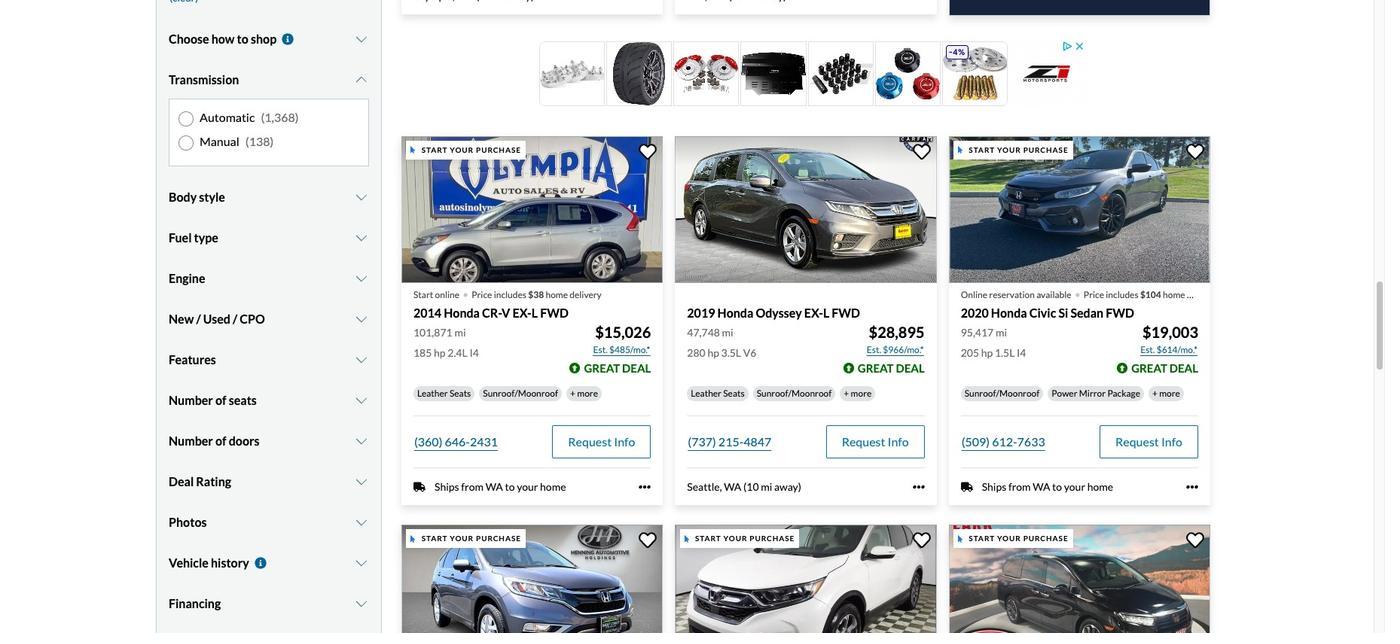 Task type: locate. For each thing, give the bounding box(es) containing it.
1 + more from the left
[[570, 388, 598, 400]]

request info button
[[552, 426, 651, 459], [826, 426, 925, 459], [1100, 426, 1199, 459]]

2 leather from the left
[[691, 388, 722, 400]]

0 horizontal spatial start your purchase link
[[402, 525, 666, 634]]

1 horizontal spatial delivery
[[1187, 289, 1219, 301]]

· right available
[[1075, 280, 1081, 307]]

1 chevron down image from the top
[[354, 232, 369, 244]]

number inside the number of doors dropdown button
[[169, 434, 213, 449]]

(509) 612-7633 button
[[961, 426, 1046, 459]]

away)
[[774, 481, 802, 494]]

request info for ·
[[568, 435, 635, 449]]

1 horizontal spatial request info button
[[826, 426, 925, 459]]

0 vertical spatial mouse pointer image
[[958, 146, 963, 154]]

2 horizontal spatial est.
[[1141, 345, 1155, 356]]

fwd for ·
[[540, 306, 569, 320]]

1 horizontal spatial ships from wa to your home
[[982, 481, 1114, 494]]

hp right 205
[[981, 347, 993, 360]]

your for gray 2020 honda civic si sedan fwd sedan front-wheel drive 6-speed manual 'image'
[[997, 145, 1021, 154]]

deal down $614/mo.*
[[1170, 362, 1199, 375]]

0 horizontal spatial + more
[[570, 388, 598, 400]]

fwd inside online reservation available · price includes $104 home delivery 2020 honda civic si sedan fwd
[[1106, 306, 1134, 320]]

2 chevron down image from the top
[[354, 273, 369, 285]]

sunroof/moonroof up 4847
[[757, 388, 832, 400]]

hp right "185"
[[434, 347, 446, 360]]

2 number from the top
[[169, 434, 213, 449]]

chevron down image inside features dropdown button
[[354, 354, 369, 366]]

more down est. $966/mo.* button
[[851, 388, 872, 400]]

· inside online reservation available · price includes $104 home delivery 2020 honda civic si sedan fwd
[[1075, 280, 1081, 307]]

2 horizontal spatial request
[[1116, 435, 1159, 449]]

mouse pointer image
[[958, 146, 963, 154], [685, 535, 689, 543]]

+ more down est. $966/mo.* button
[[844, 388, 872, 400]]

number down features
[[169, 394, 213, 408]]

mi inside 95,417 mi 205 hp 1.5l i4
[[996, 327, 1007, 339]]

1 horizontal spatial wa
[[724, 481, 742, 494]]

to inside dropdown button
[[237, 32, 249, 46]]

1 request from the left
[[568, 435, 612, 449]]

0 horizontal spatial /
[[196, 312, 201, 327]]

1 horizontal spatial honda
[[718, 306, 754, 320]]

est. down $28,895 at right bottom
[[867, 345, 881, 356]]

/ left cpo
[[233, 312, 238, 327]]

(360) 646-2431
[[414, 435, 498, 449]]

0 horizontal spatial leather seats
[[417, 388, 471, 400]]

deal down $966/mo.*
[[896, 362, 925, 375]]

leather down "185"
[[417, 388, 448, 400]]

1 delivery from the left
[[570, 289, 602, 301]]

2 hp from the left
[[708, 347, 719, 360]]

delivery up $19,003
[[1187, 289, 1219, 301]]

1 horizontal spatial l
[[823, 306, 830, 320]]

request info
[[568, 435, 635, 449], [842, 435, 909, 449], [1116, 435, 1183, 449]]

0 horizontal spatial ships
[[435, 481, 459, 494]]

1 info from the left
[[614, 435, 635, 449]]

i4 inside 101,871 mi 185 hp 2.4l i4
[[470, 347, 479, 360]]

number up deal rating
[[169, 434, 213, 449]]

fwd inside start online · price includes $38 home delivery 2014 honda cr-v ex-l fwd
[[540, 306, 569, 320]]

honda down online
[[444, 306, 480, 320]]

1 horizontal spatial ships
[[982, 481, 1007, 494]]

3 start your purchase link from the left
[[949, 525, 1214, 634]]

includes
[[494, 289, 527, 301], [1106, 289, 1139, 301]]

delivery inside start online · price includes $38 home delivery 2014 honda cr-v ex-l fwd
[[570, 289, 602, 301]]

deal
[[622, 362, 651, 375], [896, 362, 925, 375], [1170, 362, 1199, 375]]

online
[[961, 289, 988, 301]]

1 more from the left
[[577, 388, 598, 400]]

$38
[[528, 289, 544, 301]]

2 delivery from the left
[[1187, 289, 1219, 301]]

rating
[[196, 475, 231, 489]]

1 horizontal spatial info
[[888, 435, 909, 449]]

1 horizontal spatial great
[[858, 362, 894, 375]]

1 vertical spatial chevron down image
[[354, 273, 369, 285]]

great deal for available
[[1132, 362, 1199, 375]]

1 horizontal spatial ex-
[[804, 306, 823, 320]]

1 horizontal spatial great deal
[[858, 362, 925, 375]]

sunroof/moonroof
[[483, 388, 558, 400], [757, 388, 832, 400], [965, 388, 1040, 400]]

47,748
[[687, 327, 720, 339]]

3 honda from the left
[[991, 306, 1027, 320]]

price up sedan
[[1084, 289, 1104, 301]]

2 horizontal spatial great
[[1132, 362, 1168, 375]]

1 horizontal spatial + more
[[844, 388, 872, 400]]

·
[[463, 280, 469, 307], [1075, 280, 1081, 307]]

2 est. from the left
[[867, 345, 881, 356]]

chevron down image inside engine dropdown button
[[354, 273, 369, 285]]

2 great from the left
[[858, 362, 894, 375]]

(360) 646-2431 button
[[414, 426, 499, 459]]

0 horizontal spatial request
[[568, 435, 612, 449]]

chevron down image inside "deal rating" dropdown button
[[354, 476, 369, 488]]

truck image
[[414, 481, 426, 493]]

ships right truck image at the left bottom of the page
[[435, 481, 459, 494]]

chevron down image inside the photos dropdown button
[[354, 517, 369, 529]]

financing
[[169, 597, 221, 611]]

1 horizontal spatial +
[[844, 388, 849, 400]]

0 horizontal spatial leather
[[417, 388, 448, 400]]

1 horizontal spatial hp
[[708, 347, 719, 360]]

great deal down est. $966/mo.* button
[[858, 362, 925, 375]]

your
[[450, 145, 474, 154], [997, 145, 1021, 154], [517, 481, 538, 494], [1064, 481, 1086, 494], [450, 534, 474, 543], [724, 534, 748, 543], [997, 534, 1021, 543]]

3 request from the left
[[1116, 435, 1159, 449]]

2 i4 from the left
[[1017, 347, 1026, 360]]

3 sunroof/moonroof from the left
[[965, 388, 1040, 400]]

0 horizontal spatial ex-
[[513, 306, 532, 320]]

fwd
[[540, 306, 569, 320], [832, 306, 860, 320], [1106, 306, 1134, 320]]

honda up "47,748 mi 280 hp 3.5l v6" at bottom
[[718, 306, 754, 320]]

ex- right odyssey at the right of page
[[804, 306, 823, 320]]

fwd right odyssey at the right of page
[[832, 306, 860, 320]]

ellipsis h image
[[639, 482, 651, 494], [913, 482, 925, 494]]

6 chevron down image from the top
[[354, 395, 369, 407]]

1 wa from the left
[[486, 481, 503, 494]]

body style
[[169, 190, 225, 204]]

0 horizontal spatial more
[[577, 388, 598, 400]]

start your purchase for 2014 honda cr-v ex-l fwd suv / crossover front-wheel drive 5-speed automatic "image"
[[422, 145, 521, 154]]

chevron down image for features
[[354, 354, 369, 366]]

request for available
[[1116, 435, 1159, 449]]

transmission button
[[169, 61, 369, 99]]

1 horizontal spatial /
[[233, 312, 238, 327]]

i4 right 1.5l
[[1017, 347, 1026, 360]]

mi for $19,003
[[996, 327, 1007, 339]]

0 vertical spatial number
[[169, 394, 213, 408]]

ships from wa to your home down the 7633
[[982, 481, 1114, 494]]

includes up v
[[494, 289, 527, 301]]

2 wa from the left
[[724, 481, 742, 494]]

your for 2014 honda cr-v ex-l fwd suv / crossover front-wheel drive 5-speed automatic "image"
[[450, 145, 474, 154]]

info circle image
[[280, 33, 295, 46]]

mouse pointer image for gray 2020 honda civic si sedan fwd sedan front-wheel drive 6-speed manual 'image'
[[958, 146, 963, 154]]

number for number of seats
[[169, 394, 213, 408]]

fwd down $38
[[540, 306, 569, 320]]

0 horizontal spatial delivery
[[570, 289, 602, 301]]

0 horizontal spatial seats
[[450, 388, 471, 400]]

1 · from the left
[[463, 280, 469, 307]]

chevron down image
[[354, 33, 369, 46], [354, 74, 369, 86], [354, 192, 369, 204], [354, 314, 369, 326], [354, 354, 369, 366], [354, 395, 369, 407], [354, 436, 369, 448], [354, 476, 369, 488], [354, 517, 369, 529], [354, 598, 369, 611]]

1 ships from the left
[[435, 481, 459, 494]]

chevron down image inside fuel type dropdown button
[[354, 232, 369, 244]]

est. for available
[[1141, 345, 1155, 356]]

more for ·
[[577, 388, 598, 400]]

great deal down est. $614/mo.* button on the bottom of the page
[[1132, 362, 1199, 375]]

2 horizontal spatial +
[[1153, 388, 1158, 400]]

1 horizontal spatial i4
[[1017, 347, 1026, 360]]

10 chevron down image from the top
[[354, 598, 369, 611]]

0 horizontal spatial includes
[[494, 289, 527, 301]]

l right odyssey at the right of page
[[823, 306, 830, 320]]

of left seats
[[215, 394, 227, 408]]

leather seats down 3.5l
[[691, 388, 745, 400]]

ex- right v
[[513, 306, 532, 320]]

est. inside $15,026 est. $485/mo.*
[[593, 345, 608, 356]]

type
[[194, 231, 218, 245]]

deal rating button
[[169, 464, 369, 501]]

start your purchase for black 2023 honda odyssey elite fwd minivan front-wheel drive automatic 'image'
[[969, 534, 1069, 543]]

3 + more from the left
[[1153, 388, 1180, 400]]

2 + more from the left
[[844, 388, 872, 400]]

mirror
[[1079, 388, 1106, 400]]

2 of from the top
[[215, 434, 227, 449]]

1 horizontal spatial est.
[[867, 345, 881, 356]]

modern steel metallic 2016 honda cr-v ex-l fwd suv / crossover front-wheel drive continuously variable transmission image
[[402, 525, 663, 634]]

1 ex- from the left
[[513, 306, 532, 320]]

history
[[211, 556, 249, 571]]

to
[[237, 32, 249, 46], [505, 481, 515, 494], [1053, 481, 1062, 494]]

ships right truck icon
[[982, 481, 1007, 494]]

great
[[584, 362, 620, 375], [858, 362, 894, 375], [1132, 362, 1168, 375]]

2 horizontal spatial more
[[1160, 388, 1180, 400]]

2 request info from the left
[[842, 435, 909, 449]]

price inside online reservation available · price includes $104 home delivery 2020 honda civic si sedan fwd
[[1084, 289, 1104, 301]]

0 horizontal spatial honda
[[444, 306, 480, 320]]

2 great deal from the left
[[858, 362, 925, 375]]

1 horizontal spatial sunroof/moonroof
[[757, 388, 832, 400]]

1 horizontal spatial more
[[851, 388, 872, 400]]

modern steel metallic 2019 honda odyssey ex-l fwd minivan front-wheel drive 9-speed automatic image
[[675, 136, 937, 283]]

from down 2431
[[461, 481, 484, 494]]

great down est. $614/mo.* button on the bottom of the page
[[1132, 362, 1168, 375]]

3 est. from the left
[[1141, 345, 1155, 356]]

seats down 2.4l
[[450, 388, 471, 400]]

seattle, wa (10 mi away)
[[687, 481, 802, 494]]

0 horizontal spatial info
[[614, 435, 635, 449]]

1 from from the left
[[461, 481, 484, 494]]

purchase for mouse pointer icon for platinum white pearl 2019 honda cr-v ex fwd suv / crossover front-wheel drive continuously variable transmission image
[[750, 534, 795, 543]]

chevron down image for fuel type
[[354, 232, 369, 244]]

great down est. $485/mo.* button
[[584, 362, 620, 375]]

0 horizontal spatial from
[[461, 481, 484, 494]]

1 number from the top
[[169, 394, 213, 408]]

2 horizontal spatial to
[[1053, 481, 1062, 494]]

cpo
[[240, 312, 265, 327]]

chevron down image inside the number of seats dropdown button
[[354, 395, 369, 407]]

3 info from the left
[[1162, 435, 1183, 449]]

2 ships from the left
[[982, 481, 1007, 494]]

style
[[199, 190, 225, 204]]

hp for available
[[981, 347, 993, 360]]

2 ex- from the left
[[804, 306, 823, 320]]

3 + from the left
[[1153, 388, 1158, 400]]

delivery
[[570, 289, 602, 301], [1187, 289, 1219, 301]]

1 fwd from the left
[[540, 306, 569, 320]]

3 great from the left
[[1132, 362, 1168, 375]]

1 hp from the left
[[434, 347, 446, 360]]

info
[[614, 435, 635, 449], [888, 435, 909, 449], [1162, 435, 1183, 449]]

1 sunroof/moonroof from the left
[[483, 388, 558, 400]]

chevron down image for new / used / cpo
[[354, 314, 369, 326]]

0 horizontal spatial price
[[472, 289, 492, 301]]

1 leather seats from the left
[[417, 388, 471, 400]]

wa
[[486, 481, 503, 494], [724, 481, 742, 494], [1033, 481, 1051, 494]]

doors
[[229, 434, 260, 449]]

1 request info from the left
[[568, 435, 635, 449]]

0 horizontal spatial great
[[584, 362, 620, 375]]

1 vertical spatial number
[[169, 434, 213, 449]]

2 horizontal spatial request info
[[1116, 435, 1183, 449]]

+ more right package
[[1153, 388, 1180, 400]]

delivery right $38
[[570, 289, 602, 301]]

ellipsis h image left seattle,
[[639, 482, 651, 494]]

2 leather seats from the left
[[691, 388, 745, 400]]

ships for ·
[[435, 481, 459, 494]]

1 + from the left
[[570, 388, 576, 400]]

1 horizontal spatial mouse pointer image
[[958, 146, 963, 154]]

transmission
[[169, 73, 239, 87]]

your for modern steel metallic 2016 honda cr-v ex-l fwd suv / crossover front-wheel drive continuously variable transmission image
[[450, 534, 474, 543]]

chevron down image inside transmission dropdown button
[[354, 74, 369, 86]]

hp right the 280
[[708, 347, 719, 360]]

+ more for available
[[1153, 388, 1180, 400]]

seats down 3.5l
[[723, 388, 745, 400]]

est. down $15,026
[[593, 345, 608, 356]]

1 est. from the left
[[593, 345, 608, 356]]

est. down $19,003
[[1141, 345, 1155, 356]]

/ right new at the left of page
[[196, 312, 201, 327]]

more for available
[[1160, 388, 1180, 400]]

1 great deal from the left
[[584, 362, 651, 375]]

great down est. $966/mo.* button
[[858, 362, 894, 375]]

wa left (10
[[724, 481, 742, 494]]

+ more
[[570, 388, 598, 400], [844, 388, 872, 400], [1153, 388, 1180, 400]]

3 chevron down image from the top
[[354, 192, 369, 204]]

1 horizontal spatial request
[[842, 435, 886, 449]]

mouse pointer image
[[411, 146, 416, 154], [411, 535, 416, 543], [958, 535, 963, 543]]

chevron down image inside body style dropdown button
[[354, 192, 369, 204]]

5 chevron down image from the top
[[354, 354, 369, 366]]

0 horizontal spatial to
[[237, 32, 249, 46]]

0 horizontal spatial ships from wa to your home
[[435, 481, 566, 494]]

chevron down image for photos
[[354, 517, 369, 529]]

2014 honda cr-v ex-l fwd suv / crossover front-wheel drive 5-speed automatic image
[[402, 136, 663, 283]]

2020
[[961, 306, 989, 320]]

2 horizontal spatial hp
[[981, 347, 993, 360]]

sunroof/moonroof up 2431
[[483, 388, 558, 400]]

2 horizontal spatial info
[[1162, 435, 1183, 449]]

ex-
[[513, 306, 532, 320], [804, 306, 823, 320]]

chevron down image inside the number of doors dropdown button
[[354, 436, 369, 448]]

mi up 2.4l
[[455, 327, 466, 339]]

+ more for ·
[[570, 388, 598, 400]]

0 horizontal spatial est.
[[593, 345, 608, 356]]

1 i4 from the left
[[470, 347, 479, 360]]

purchase for gray 2020 honda civic si sedan fwd sedan front-wheel drive 6-speed manual 'image''s mouse pointer icon
[[1024, 145, 1069, 154]]

3 great deal from the left
[[1132, 362, 1199, 375]]

$19,003
[[1143, 323, 1199, 342]]

0 horizontal spatial request info
[[568, 435, 635, 449]]

mouse pointer image for modern steel metallic 2016 honda cr-v ex-l fwd suv / crossover front-wheel drive continuously variable transmission image
[[411, 535, 416, 543]]

1 horizontal spatial start your purchase link
[[675, 525, 940, 634]]

1 horizontal spatial fwd
[[832, 306, 860, 320]]

0 horizontal spatial request info button
[[552, 426, 651, 459]]

1 honda from the left
[[444, 306, 480, 320]]

number inside the number of seats dropdown button
[[169, 394, 213, 408]]

2 horizontal spatial fwd
[[1106, 306, 1134, 320]]

leather seats down 2.4l
[[417, 388, 471, 400]]

1 vertical spatial of
[[215, 434, 227, 449]]

1 horizontal spatial leather
[[691, 388, 722, 400]]

chevron down image inside financing dropdown button
[[354, 598, 369, 611]]

start
[[422, 145, 448, 154], [969, 145, 995, 154], [414, 289, 433, 301], [422, 534, 448, 543], [695, 534, 722, 543], [969, 534, 995, 543]]

1 horizontal spatial ·
[[1075, 280, 1081, 307]]

2 ships from wa to your home from the left
[[982, 481, 1114, 494]]

hp inside 101,871 mi 185 hp 2.4l i4
[[434, 347, 446, 360]]

fuel
[[169, 231, 192, 245]]

8 chevron down image from the top
[[354, 476, 369, 488]]

1 request info button from the left
[[552, 426, 651, 459]]

+
[[570, 388, 576, 400], [844, 388, 849, 400], [1153, 388, 1158, 400]]

+ for available
[[1153, 388, 1158, 400]]

(737) 215-4847
[[688, 435, 772, 449]]

2 request from the left
[[842, 435, 886, 449]]

from
[[461, 481, 484, 494], [1009, 481, 1031, 494]]

0 horizontal spatial sunroof/moonroof
[[483, 388, 558, 400]]

1 price from the left
[[472, 289, 492, 301]]

i4
[[470, 347, 479, 360], [1017, 347, 1026, 360]]

more down est. $614/mo.* button on the bottom of the page
[[1160, 388, 1180, 400]]

1 horizontal spatial seats
[[723, 388, 745, 400]]

0 vertical spatial chevron down image
[[354, 232, 369, 244]]

1 horizontal spatial deal
[[896, 362, 925, 375]]

2 deal from the left
[[896, 362, 925, 375]]

leather down the 280
[[691, 388, 722, 400]]

0 horizontal spatial ellipsis h image
[[639, 482, 651, 494]]

0 horizontal spatial mouse pointer image
[[685, 535, 689, 543]]

2 horizontal spatial wa
[[1033, 481, 1051, 494]]

0 horizontal spatial l
[[532, 306, 538, 320]]

purchase for mouse pointer image for black 2023 honda odyssey elite fwd minivan front-wheel drive automatic 'image'
[[1024, 534, 1069, 543]]

2 horizontal spatial honda
[[991, 306, 1027, 320]]

from for available
[[1009, 481, 1031, 494]]

2 fwd from the left
[[832, 306, 860, 320]]

sedan
[[1071, 306, 1104, 320]]

fwd for available
[[1106, 306, 1134, 320]]

+ more down est. $485/mo.* button
[[570, 388, 598, 400]]

chevron down image for deal rating
[[354, 476, 369, 488]]

sunroof/moonroof down 1.5l
[[965, 388, 1040, 400]]

101,871
[[414, 327, 453, 339]]

2 horizontal spatial sunroof/moonroof
[[965, 388, 1040, 400]]

0 horizontal spatial wa
[[486, 481, 503, 494]]

(1,368)
[[261, 110, 299, 125]]

of left doors
[[215, 434, 227, 449]]

l down $38
[[532, 306, 538, 320]]

2 horizontal spatial request info button
[[1100, 426, 1199, 459]]

1 horizontal spatial from
[[1009, 481, 1031, 494]]

hp for ·
[[434, 347, 446, 360]]

7 chevron down image from the top
[[354, 436, 369, 448]]

chevron down image
[[354, 232, 369, 244], [354, 273, 369, 285], [354, 558, 369, 570]]

3 more from the left
[[1160, 388, 1180, 400]]

wa down the 7633
[[1033, 481, 1051, 494]]

start online · price includes $38 home delivery 2014 honda cr-v ex-l fwd
[[414, 280, 602, 320]]

great for available
[[1132, 362, 1168, 375]]

chevron down image for number of seats
[[354, 395, 369, 407]]

from down the 7633
[[1009, 481, 1031, 494]]

to for ·
[[505, 481, 515, 494]]

2 price from the left
[[1084, 289, 1104, 301]]

2 ellipsis h image from the left
[[913, 482, 925, 494]]

2 from from the left
[[1009, 481, 1031, 494]]

financing button
[[169, 586, 369, 623]]

ships
[[435, 481, 459, 494], [982, 481, 1007, 494]]

2 horizontal spatial + more
[[1153, 388, 1180, 400]]

chevron down image inside the new / used / cpo dropdown button
[[354, 314, 369, 326]]

deal down $485/mo.* on the left
[[622, 362, 651, 375]]

deal for ·
[[622, 362, 651, 375]]

0 horizontal spatial +
[[570, 388, 576, 400]]

3 request info from the left
[[1116, 435, 1183, 449]]

start inside start online · price includes $38 home delivery 2014 honda cr-v ex-l fwd
[[414, 289, 433, 301]]

1 l from the left
[[532, 306, 538, 320]]

wa down 2431
[[486, 481, 503, 494]]

· right online
[[463, 280, 469, 307]]

truck image
[[961, 481, 973, 493]]

1 horizontal spatial ellipsis h image
[[913, 482, 925, 494]]

mi inside "47,748 mi 280 hp 3.5l v6"
[[722, 327, 734, 339]]

3 wa from the left
[[1033, 481, 1051, 494]]

price up cr-
[[472, 289, 492, 301]]

1 horizontal spatial price
[[1084, 289, 1104, 301]]

2 vertical spatial chevron down image
[[354, 558, 369, 570]]

1 ships from wa to your home from the left
[[435, 481, 566, 494]]

seats
[[229, 394, 257, 408]]

est. inside the $19,003 est. $614/mo.*
[[1141, 345, 1155, 356]]

reservation
[[989, 289, 1035, 301]]

great deal down est. $485/mo.* button
[[584, 362, 651, 375]]

2 sunroof/moonroof from the left
[[757, 388, 832, 400]]

3 deal from the left
[[1170, 362, 1199, 375]]

0 horizontal spatial ·
[[463, 280, 469, 307]]

4 chevron down image from the top
[[354, 314, 369, 326]]

start for modern steel metallic 2016 honda cr-v ex-l fwd suv / crossover front-wheel drive continuously variable transmission image
[[422, 534, 448, 543]]

3 fwd from the left
[[1106, 306, 1134, 320]]

3 hp from the left
[[981, 347, 993, 360]]

1 great from the left
[[584, 362, 620, 375]]

ships from wa to your home down 2431
[[435, 481, 566, 494]]

hp inside 95,417 mi 205 hp 1.5l i4
[[981, 347, 993, 360]]

more
[[577, 388, 598, 400], [851, 388, 872, 400], [1160, 388, 1180, 400]]

includes left the $104
[[1106, 289, 1139, 301]]

home
[[546, 289, 568, 301], [1163, 289, 1185, 301], [540, 481, 566, 494], [1088, 481, 1114, 494]]

leather
[[417, 388, 448, 400], [691, 388, 722, 400]]

0 vertical spatial of
[[215, 394, 227, 408]]

gray 2020 honda civic si sedan fwd sedan front-wheel drive 6-speed manual image
[[949, 136, 1211, 283]]

i4 inside 95,417 mi 205 hp 1.5l i4
[[1017, 347, 1026, 360]]

0 horizontal spatial hp
[[434, 347, 446, 360]]

1 of from the top
[[215, 394, 227, 408]]

4847
[[744, 435, 772, 449]]

1 includes from the left
[[494, 289, 527, 301]]

1 horizontal spatial request info
[[842, 435, 909, 449]]

2 / from the left
[[233, 312, 238, 327]]

mi up 1.5l
[[996, 327, 1007, 339]]

honda down reservation
[[991, 306, 1027, 320]]

more down est. $485/mo.* button
[[577, 388, 598, 400]]

i4 right 2.4l
[[470, 347, 479, 360]]

3 request info button from the left
[[1100, 426, 1199, 459]]

2 · from the left
[[1075, 280, 1081, 307]]

0 horizontal spatial great deal
[[584, 362, 651, 375]]

1 deal from the left
[[622, 362, 651, 375]]

start for platinum white pearl 2019 honda cr-v ex fwd suv / crossover front-wheel drive continuously variable transmission image
[[695, 534, 722, 543]]

2 seats from the left
[[723, 388, 745, 400]]

honda
[[444, 306, 480, 320], [718, 306, 754, 320], [991, 306, 1027, 320]]

your for black 2023 honda odyssey elite fwd minivan front-wheel drive automatic 'image'
[[997, 534, 1021, 543]]

(138)
[[245, 134, 274, 149]]

0 horizontal spatial fwd
[[540, 306, 569, 320]]

(360)
[[414, 435, 443, 449]]

1 horizontal spatial includes
[[1106, 289, 1139, 301]]

purchase
[[476, 145, 521, 154], [1024, 145, 1069, 154], [476, 534, 521, 543], [750, 534, 795, 543], [1024, 534, 1069, 543]]

2 horizontal spatial great deal
[[1132, 362, 1199, 375]]

2 chevron down image from the top
[[354, 74, 369, 86]]

chevron down image for body style
[[354, 192, 369, 204]]

est. $614/mo.* button
[[1140, 343, 1199, 358]]

start your purchase for platinum white pearl 2019 honda cr-v ex fwd suv / crossover front-wheel drive continuously variable transmission image
[[695, 534, 795, 543]]

2 includes from the left
[[1106, 289, 1139, 301]]

1 horizontal spatial to
[[505, 481, 515, 494]]

mi up 3.5l
[[722, 327, 734, 339]]

1 / from the left
[[196, 312, 201, 327]]

ships from wa to your home for price
[[435, 481, 566, 494]]

0 horizontal spatial deal
[[622, 362, 651, 375]]

0 horizontal spatial i4
[[470, 347, 479, 360]]

1 vertical spatial mouse pointer image
[[685, 535, 689, 543]]

1 horizontal spatial leather seats
[[691, 388, 745, 400]]

number of seats button
[[169, 382, 369, 420]]

9 chevron down image from the top
[[354, 517, 369, 529]]

fwd right sedan
[[1106, 306, 1134, 320]]

number
[[169, 394, 213, 408], [169, 434, 213, 449]]

ellipsis h image left truck icon
[[913, 482, 925, 494]]

2 horizontal spatial deal
[[1170, 362, 1199, 375]]

seats
[[450, 388, 471, 400], [723, 388, 745, 400]]

advertisement region
[[538, 40, 1086, 108]]

2 horizontal spatial start your purchase link
[[949, 525, 1214, 634]]

mi inside 101,871 mi 185 hp 2.4l i4
[[455, 327, 466, 339]]



Task type: describe. For each thing, give the bounding box(es) containing it.
to for available
[[1053, 481, 1062, 494]]

used
[[203, 312, 231, 327]]

95,417
[[961, 327, 994, 339]]

info for ·
[[614, 435, 635, 449]]

odyssey
[[756, 306, 802, 320]]

choose how to shop
[[169, 32, 277, 46]]

honda inside online reservation available · price includes $104 home delivery 2020 honda civic si sedan fwd
[[991, 306, 1027, 320]]

info circle image
[[253, 558, 268, 570]]

request for ·
[[568, 435, 612, 449]]

est. inside $28,895 est. $966/mo.*
[[867, 345, 881, 356]]

205
[[961, 347, 979, 360]]

request info button for available
[[1100, 426, 1199, 459]]

vehicle history
[[169, 556, 249, 571]]

2 info from the left
[[888, 435, 909, 449]]

2 request info button from the left
[[826, 426, 925, 459]]

vehicle history button
[[169, 545, 369, 583]]

power mirror package
[[1052, 388, 1141, 400]]

95,417 mi 205 hp 1.5l i4
[[961, 327, 1026, 360]]

includes inside online reservation available · price includes $104 home delivery 2020 honda civic si sedan fwd
[[1106, 289, 1139, 301]]

ellipsis h image
[[1187, 482, 1199, 494]]

number for number of doors
[[169, 434, 213, 449]]

automatic (1,368)
[[200, 110, 299, 125]]

engine
[[169, 272, 205, 286]]

body style button
[[169, 179, 369, 217]]

start for black 2023 honda odyssey elite fwd minivan front-wheel drive automatic 'image'
[[969, 534, 995, 543]]

chevron down image for number of doors
[[354, 436, 369, 448]]

wa for ·
[[486, 481, 503, 494]]

start for gray 2020 honda civic si sedan fwd sedan front-wheel drive 6-speed manual 'image'
[[969, 145, 995, 154]]

chevron down image for transmission
[[354, 74, 369, 86]]

body
[[169, 190, 197, 204]]

2431
[[470, 435, 498, 449]]

seattle,
[[687, 481, 722, 494]]

2 start your purchase link from the left
[[675, 525, 940, 634]]

1 chevron down image from the top
[[354, 33, 369, 46]]

$15,026 est. $485/mo.*
[[593, 323, 651, 356]]

manual
[[200, 134, 239, 149]]

$15,026
[[595, 323, 651, 342]]

purchase for 2014 honda cr-v ex-l fwd suv / crossover front-wheel drive 5-speed automatic "image"'s mouse pointer image
[[476, 145, 521, 154]]

great deal for ·
[[584, 362, 651, 375]]

your for platinum white pearl 2019 honda cr-v ex fwd suv / crossover front-wheel drive continuously variable transmission image
[[724, 534, 748, 543]]

start your purchase for modern steel metallic 2016 honda cr-v ex-l fwd suv / crossover front-wheel drive continuously variable transmission image
[[422, 534, 521, 543]]

online reservation available · price includes $104 home delivery 2020 honda civic si sedan fwd
[[961, 280, 1219, 320]]

number of doors
[[169, 434, 260, 449]]

cr-
[[482, 306, 502, 320]]

280
[[687, 347, 706, 360]]

mouse pointer image for 2014 honda cr-v ex-l fwd suv / crossover front-wheel drive 5-speed automatic "image"
[[411, 146, 416, 154]]

mi right (10
[[761, 481, 772, 494]]

purchase for modern steel metallic 2016 honda cr-v ex-l fwd suv / crossover front-wheel drive continuously variable transmission image mouse pointer image
[[476, 534, 521, 543]]

si
[[1059, 306, 1069, 320]]

i4 for ·
[[470, 347, 479, 360]]

home inside start online · price includes $38 home delivery 2014 honda cr-v ex-l fwd
[[546, 289, 568, 301]]

mouse pointer image for black 2023 honda odyssey elite fwd minivan front-wheel drive automatic 'image'
[[958, 535, 963, 543]]

black 2023 honda odyssey elite fwd minivan front-wheel drive automatic image
[[949, 525, 1211, 634]]

mi for $28,895
[[722, 327, 734, 339]]

2 l from the left
[[823, 306, 830, 320]]

1 leather from the left
[[417, 388, 448, 400]]

2 more from the left
[[851, 388, 872, 400]]

3 chevron down image from the top
[[354, 558, 369, 570]]

how
[[211, 32, 235, 46]]

2019
[[687, 306, 715, 320]]

i4 for available
[[1017, 347, 1026, 360]]

1.5l
[[995, 347, 1015, 360]]

features button
[[169, 342, 369, 379]]

of for seats
[[215, 394, 227, 408]]

deal for available
[[1170, 362, 1199, 375]]

chevron down image for engine
[[354, 273, 369, 285]]

(509) 612-7633
[[962, 435, 1045, 449]]

· inside start online · price includes $38 home delivery 2014 honda cr-v ex-l fwd
[[463, 280, 469, 307]]

612-
[[992, 435, 1017, 449]]

2014
[[414, 306, 442, 320]]

$19,003 est. $614/mo.*
[[1141, 323, 1199, 356]]

646-
[[445, 435, 470, 449]]

$28,895 est. $966/mo.*
[[867, 323, 925, 356]]

fuel type button
[[169, 220, 369, 257]]

185
[[414, 347, 432, 360]]

$485/mo.*
[[609, 345, 650, 356]]

number of seats
[[169, 394, 257, 408]]

(509)
[[962, 435, 990, 449]]

7633
[[1017, 435, 1045, 449]]

delivery inside online reservation available · price includes $104 home delivery 2020 honda civic si sedan fwd
[[1187, 289, 1219, 301]]

start your purchase for gray 2020 honda civic si sedan fwd sedan front-wheel drive 6-speed manual 'image'
[[969, 145, 1069, 154]]

honda inside start online · price includes $38 home delivery 2014 honda cr-v ex-l fwd
[[444, 306, 480, 320]]

shop
[[251, 32, 277, 46]]

price inside start online · price includes $38 home delivery 2014 honda cr-v ex-l fwd
[[472, 289, 492, 301]]

$104
[[1141, 289, 1161, 301]]

hp inside "47,748 mi 280 hp 3.5l v6"
[[708, 347, 719, 360]]

mouse pointer image for platinum white pearl 2019 honda cr-v ex fwd suv / crossover front-wheel drive continuously variable transmission image
[[685, 535, 689, 543]]

$614/mo.*
[[1157, 345, 1198, 356]]

47,748 mi 280 hp 3.5l v6
[[687, 327, 757, 360]]

available
[[1037, 289, 1072, 301]]

mi for $15,026
[[455, 327, 466, 339]]

wa for available
[[1033, 481, 1051, 494]]

deal
[[169, 475, 194, 489]]

(737) 215-4847 button
[[687, 426, 772, 459]]

online
[[435, 289, 460, 301]]

215-
[[719, 435, 744, 449]]

v
[[502, 306, 510, 320]]

civic
[[1030, 306, 1056, 320]]

deal rating
[[169, 475, 231, 489]]

of for doors
[[215, 434, 227, 449]]

package
[[1108, 388, 1141, 400]]

ex- inside start online · price includes $38 home delivery 2014 honda cr-v ex-l fwd
[[513, 306, 532, 320]]

ships from wa to your home for ·
[[982, 481, 1114, 494]]

choose how to shop button
[[169, 21, 369, 58]]

request info for available
[[1116, 435, 1183, 449]]

chevron down image for financing
[[354, 598, 369, 611]]

2 + from the left
[[844, 388, 849, 400]]

includes inside start online · price includes $38 home delivery 2014 honda cr-v ex-l fwd
[[494, 289, 527, 301]]

l inside start online · price includes $38 home delivery 2014 honda cr-v ex-l fwd
[[532, 306, 538, 320]]

start for 2014 honda cr-v ex-l fwd suv / crossover front-wheel drive 5-speed automatic "image"
[[422, 145, 448, 154]]

2 honda from the left
[[718, 306, 754, 320]]

power
[[1052, 388, 1078, 400]]

v6
[[743, 347, 757, 360]]

new / used / cpo button
[[169, 301, 369, 339]]

choose
[[169, 32, 209, 46]]

from for ·
[[461, 481, 484, 494]]

2019 honda odyssey ex-l fwd
[[687, 306, 860, 320]]

features
[[169, 353, 216, 367]]

101,871 mi 185 hp 2.4l i4
[[414, 327, 479, 360]]

est. $966/mo.* button
[[866, 343, 925, 358]]

number of doors button
[[169, 423, 369, 461]]

3.5l
[[721, 347, 741, 360]]

$966/mo.*
[[883, 345, 924, 356]]

info for available
[[1162, 435, 1183, 449]]

automatic
[[200, 110, 255, 125]]

manual (138)
[[200, 134, 274, 149]]

platinum white pearl 2019 honda cr-v ex fwd suv / crossover front-wheel drive continuously variable transmission image
[[675, 525, 937, 634]]

ships for available
[[982, 481, 1007, 494]]

new
[[169, 312, 194, 327]]

(10
[[744, 481, 759, 494]]

fuel type
[[169, 231, 218, 245]]

(737)
[[688, 435, 716, 449]]

new / used / cpo
[[169, 312, 265, 327]]

2.4l
[[448, 347, 468, 360]]

request info button for ·
[[552, 426, 651, 459]]

est. for ·
[[593, 345, 608, 356]]

great for ·
[[584, 362, 620, 375]]

1 seats from the left
[[450, 388, 471, 400]]

+ for ·
[[570, 388, 576, 400]]

1 start your purchase link from the left
[[402, 525, 666, 634]]

1 ellipsis h image from the left
[[639, 482, 651, 494]]

home inside online reservation available · price includes $104 home delivery 2020 honda civic si sedan fwd
[[1163, 289, 1185, 301]]

$28,895
[[869, 323, 925, 342]]



Task type: vqa. For each thing, say whether or not it's contained in the screenshot.
View associated with View inventory
no



